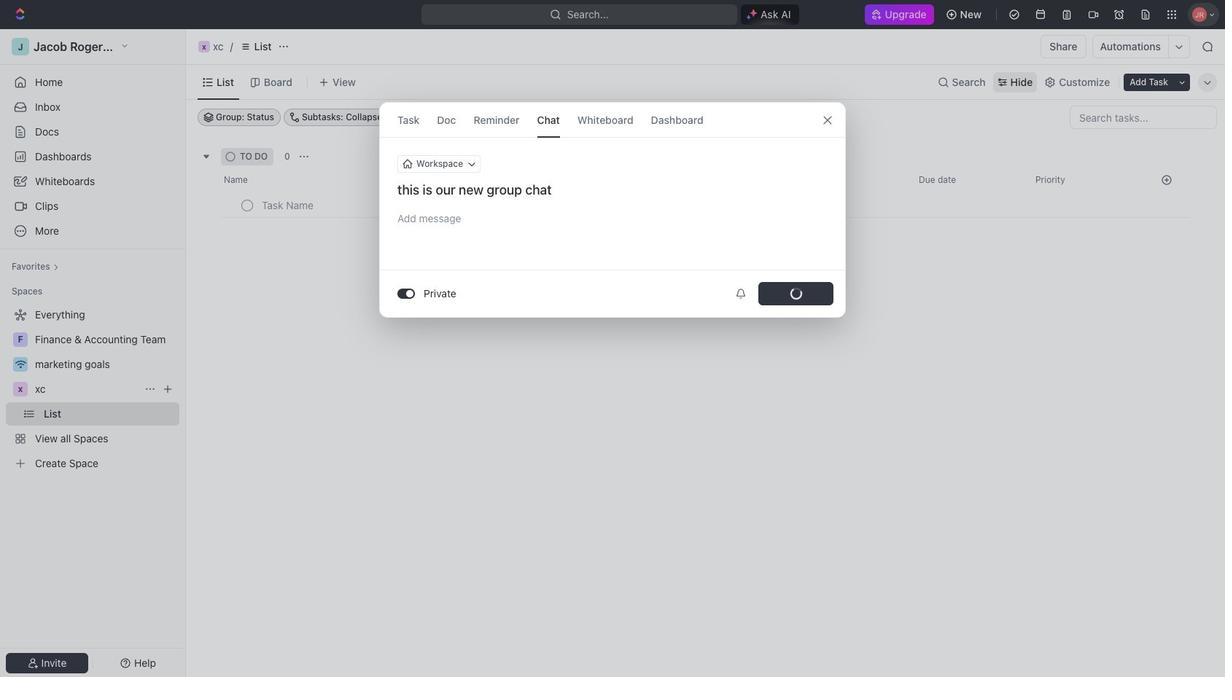 Task type: describe. For each thing, give the bounding box(es) containing it.
xc, , element inside the sidebar navigation
[[13, 382, 28, 397]]

Task Name text field
[[262, 194, 688, 217]]

Name this Chat... field
[[380, 182, 845, 199]]



Task type: locate. For each thing, give the bounding box(es) containing it.
Search tasks... text field
[[1071, 106, 1217, 128]]

1 vertical spatial xc, , element
[[13, 382, 28, 397]]

1 horizontal spatial xc, , element
[[198, 41, 210, 53]]

xc, , element
[[198, 41, 210, 53], [13, 382, 28, 397]]

dialog
[[379, 102, 846, 318]]

0 horizontal spatial xc, , element
[[13, 382, 28, 397]]

0 vertical spatial xc, , element
[[198, 41, 210, 53]]

sidebar navigation
[[0, 29, 186, 678]]



Task type: vqa. For each thing, say whether or not it's contained in the screenshot.
New
no



